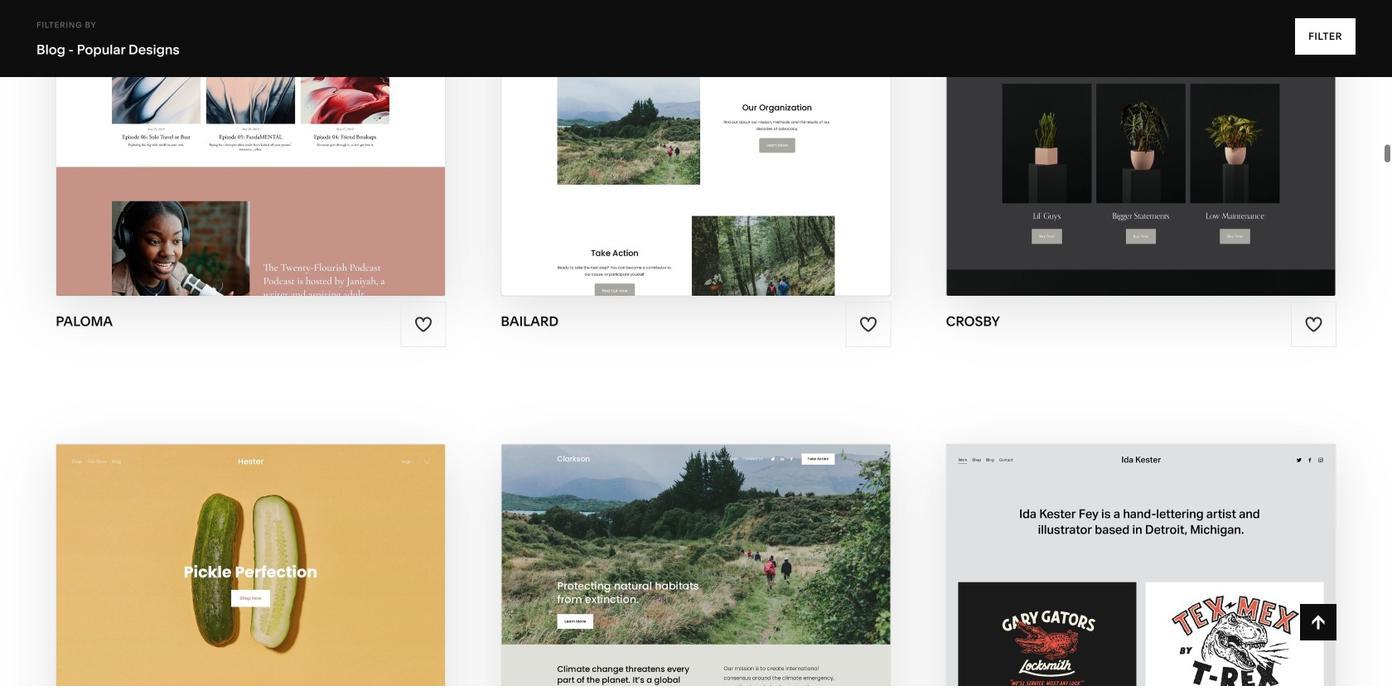 Task type: vqa. For each thing, say whether or not it's contained in the screenshot.
"Get"
no



Task type: locate. For each thing, give the bounding box(es) containing it.
add bailard to your favorites list image
[[860, 315, 878, 334]]

add crosby to your favorites list image
[[1305, 315, 1324, 334]]

clarkson image
[[502, 445, 891, 687]]

paloma image
[[57, 0, 446, 296]]



Task type: describe. For each thing, give the bounding box(es) containing it.
crosby image
[[947, 0, 1336, 296]]

back to top image
[[1310, 614, 1328, 632]]

hester image
[[57, 445, 446, 687]]

bailard image
[[502, 0, 891, 296]]

kester image
[[947, 445, 1336, 687]]

add paloma to your favorites list image
[[414, 315, 433, 334]]



